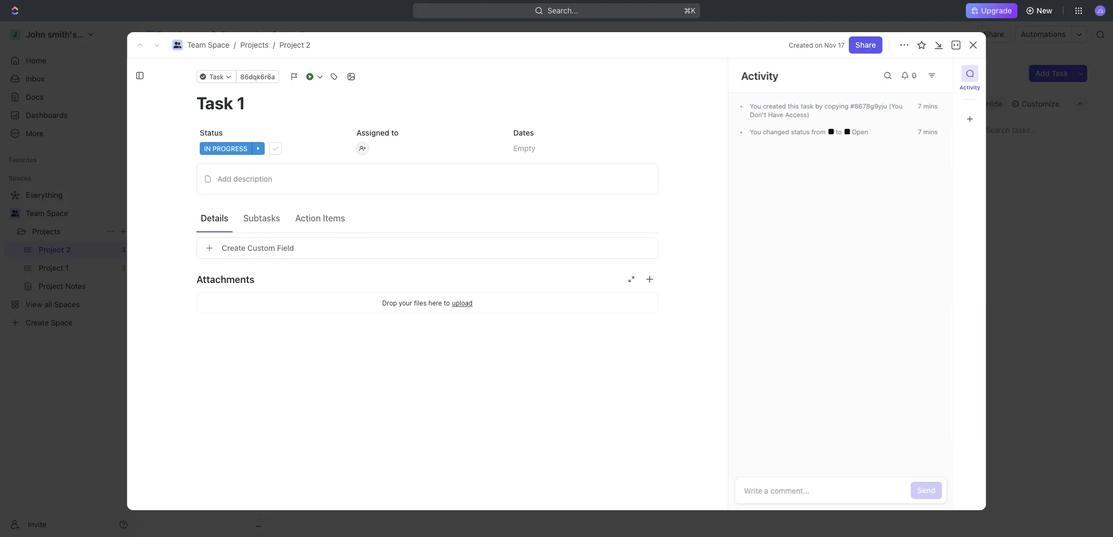 Task type: describe. For each thing, give the bounding box(es) containing it.
tree inside sidebar navigation
[[4, 187, 132, 332]]

0 horizontal spatial 2
[[214, 64, 223, 82]]

0 vertical spatial user group image
[[147, 32, 154, 37]]

have
[[768, 111, 783, 119]]

subtasks
[[243, 213, 280, 223]]

task sidebar content section
[[726, 59, 953, 511]]

projects inside sidebar navigation
[[32, 227, 61, 236]]

docs
[[26, 93, 43, 101]]

mins for changed status from
[[923, 128, 938, 136]]

board
[[177, 100, 198, 108]]

inbox
[[26, 74, 45, 83]]

Edit task name text field
[[197, 93, 658, 113]]

upgrade link
[[966, 3, 1017, 18]]

in
[[204, 145, 211, 152]]

items
[[323, 213, 345, 223]]

automations
[[1021, 30, 1066, 39]]

details
[[201, 213, 228, 223]]

7 for created this task by copying
[[918, 103, 922, 110]]

docs link
[[4, 89, 132, 106]]

this
[[788, 103, 799, 110]]

list link
[[215, 97, 230, 112]]

access)
[[785, 111, 809, 119]]

1 horizontal spatial user group image
[[173, 42, 181, 48]]

assigned to
[[357, 129, 398, 137]]

0 vertical spatial team space
[[157, 30, 199, 39]]

attachments button
[[197, 267, 658, 293]]

js
[[1097, 7, 1103, 14]]

new
[[1037, 6, 1052, 15]]

7 for changed status from
[[918, 128, 922, 136]]

86dqk6r6a button
[[236, 70, 279, 83]]

new button
[[1022, 2, 1059, 19]]

⌘k
[[684, 6, 696, 15]]

field
[[277, 244, 294, 253]]

search...
[[548, 6, 578, 15]]

show closed
[[216, 126, 255, 134]]

#8678g9yju (you don't have access)
[[750, 103, 903, 119]]

1 horizontal spatial project 2
[[273, 30, 304, 39]]

nov
[[824, 41, 836, 49]]

add description button
[[200, 171, 655, 188]]

automations button
[[1016, 26, 1071, 42]]

open
[[850, 128, 868, 136]]

don't
[[750, 111, 766, 119]]

subtasks button
[[239, 209, 284, 228]]

add description
[[217, 175, 272, 184]]

2 horizontal spatial team
[[187, 41, 206, 49]]

in progress button
[[197, 139, 345, 158]]

home
[[26, 56, 46, 65]]

customize
[[1022, 100, 1059, 108]]

show
[[216, 126, 233, 134]]

copying
[[824, 103, 848, 110]]

search button
[[929, 97, 971, 112]]

files
[[414, 300, 427, 307]]

hide
[[986, 100, 1002, 108]]

favorites
[[9, 156, 37, 164]]

task button
[[197, 70, 237, 83]]

1 vertical spatial projects
[[240, 41, 269, 49]]

changed
[[763, 128, 789, 136]]

in progress
[[204, 145, 247, 152]]

description
[[233, 175, 272, 184]]

board link
[[174, 97, 198, 112]]

send button
[[911, 483, 942, 500]]

task sidebar navigation tab list
[[958, 65, 982, 128]]

2 vertical spatial project
[[163, 64, 211, 82]]

add for add task
[[1035, 69, 1050, 78]]

created on nov 17
[[789, 41, 845, 49]]

space inside sidebar navigation
[[46, 209, 68, 218]]

#8678g9yju
[[850, 103, 887, 110]]

by
[[815, 103, 823, 110]]

created this task by copying
[[761, 103, 850, 110]]

home link
[[4, 52, 132, 69]]

action items button
[[291, 209, 349, 228]]

custom
[[247, 244, 275, 253]]

sidebar navigation
[[0, 21, 137, 538]]

(you
[[889, 103, 903, 110]]

progress
[[212, 145, 247, 152]]

dashboards
[[26, 111, 67, 120]]

team inside tree
[[26, 209, 44, 218]]

list
[[218, 100, 230, 108]]

inbox link
[[4, 70, 132, 88]]

task inside dropdown button
[[209, 73, 224, 81]]

show closed button
[[202, 124, 260, 137]]

0 vertical spatial space
[[178, 30, 199, 39]]

send
[[917, 487, 936, 496]]

1 vertical spatial project
[[279, 41, 304, 49]]

on
[[815, 41, 822, 49]]



Task type: locate. For each thing, give the bounding box(es) containing it.
86dqk6r6a
[[240, 73, 275, 81]]

2
[[300, 30, 304, 39], [306, 41, 310, 49], [214, 64, 223, 82]]

project
[[273, 30, 298, 39], [279, 41, 304, 49], [163, 64, 211, 82]]

you down don't
[[750, 128, 761, 136]]

add inside add task button
[[1035, 69, 1050, 78]]

1 vertical spatial mins
[[923, 128, 938, 136]]

2 mins from the top
[[923, 128, 938, 136]]

0 vertical spatial project
[[273, 30, 298, 39]]

closed
[[235, 126, 255, 134]]

search
[[943, 100, 968, 108]]

action items
[[295, 213, 345, 223]]

share for share button to the right
[[984, 30, 1004, 39]]

action
[[295, 213, 321, 223]]

project 2
[[273, 30, 304, 39], [163, 64, 226, 82]]

to right here
[[444, 300, 450, 307]]

here
[[428, 300, 442, 307]]

2 7 mins from the top
[[918, 128, 938, 136]]

activity inside "task sidebar content" section
[[741, 69, 778, 82]]

dashboards link
[[4, 107, 132, 124]]

hide button
[[973, 97, 1006, 112]]

Search tasks... text field
[[979, 122, 1087, 138]]

1 vertical spatial 2
[[306, 41, 310, 49]]

1 horizontal spatial team
[[157, 30, 175, 39]]

share for the left share button
[[855, 41, 876, 49]]

you for created this task by copying
[[750, 103, 761, 110]]

1 horizontal spatial team space
[[157, 30, 199, 39]]

1 horizontal spatial add
[[1035, 69, 1050, 78]]

0 horizontal spatial to
[[391, 129, 398, 137]]

0 horizontal spatial task
[[209, 73, 224, 81]]

1 you from the top
[[750, 103, 761, 110]]

task up list link
[[209, 73, 224, 81]]

your
[[399, 300, 412, 307]]

create custom field button
[[197, 238, 658, 259]]

1 vertical spatial 7
[[918, 128, 922, 136]]

7 mins for created this task by copying
[[918, 103, 938, 110]]

from
[[811, 128, 826, 136]]

0 horizontal spatial space
[[46, 209, 68, 218]]

you up don't
[[750, 103, 761, 110]]

status
[[200, 129, 223, 137]]

create custom field
[[222, 244, 294, 253]]

7 mins down search button at the top of the page
[[918, 128, 938, 136]]

share button down upgrade link
[[977, 26, 1011, 43]]

1 vertical spatial space
[[208, 41, 229, 49]]

1 vertical spatial share
[[855, 41, 876, 49]]

team space link inside sidebar navigation
[[26, 205, 130, 222]]

drop your files here to upload
[[382, 300, 473, 307]]

created
[[763, 103, 786, 110]]

1 vertical spatial team
[[187, 41, 206, 49]]

add inside add description "button"
[[217, 175, 231, 184]]

add up customize
[[1035, 69, 1050, 78]]

invite
[[28, 521, 47, 530]]

add for add description
[[217, 175, 231, 184]]

task up customize
[[1052, 69, 1068, 78]]

upload
[[452, 300, 473, 307]]

1 vertical spatial project 2
[[163, 64, 226, 82]]

you for changed status from
[[750, 128, 761, 136]]

0 horizontal spatial share button
[[849, 37, 882, 54]]

0 horizontal spatial project 2
[[163, 64, 226, 82]]

projects
[[222, 30, 250, 39], [240, 41, 269, 49], [32, 227, 61, 236]]

0
[[912, 71, 917, 80]]

mins for created this task by copying
[[923, 103, 938, 110]]

0 vertical spatial you
[[750, 103, 761, 110]]

0 horizontal spatial team
[[26, 209, 44, 218]]

mins
[[923, 103, 938, 110], [923, 128, 938, 136]]

0 horizontal spatial add
[[217, 175, 231, 184]]

add left description at the top of page
[[217, 175, 231, 184]]

status
[[791, 128, 810, 136]]

0 vertical spatial mins
[[923, 103, 938, 110]]

7 mins
[[918, 103, 938, 110], [918, 128, 938, 136]]

assigned
[[357, 129, 389, 137]]

2 vertical spatial 2
[[214, 64, 223, 82]]

0 horizontal spatial activity
[[741, 69, 778, 82]]

to inside "task sidebar content" section
[[836, 128, 844, 136]]

share right the 17
[[855, 41, 876, 49]]

team space
[[157, 30, 199, 39], [26, 209, 68, 218]]

7 mins left search
[[918, 103, 938, 110]]

customize button
[[1008, 97, 1063, 112]]

upgrade
[[981, 6, 1012, 15]]

2 vertical spatial space
[[46, 209, 68, 218]]

activity up created at the right top
[[741, 69, 778, 82]]

7
[[918, 103, 922, 110], [918, 128, 922, 136]]

tree
[[4, 187, 132, 332]]

to right assigned
[[391, 129, 398, 137]]

task
[[801, 103, 813, 110]]

1 vertical spatial add
[[217, 175, 231, 184]]

js button
[[1092, 2, 1109, 19]]

upload button
[[452, 300, 473, 307]]

to left open
[[836, 128, 844, 136]]

team space / projects / project 2
[[187, 41, 310, 49]]

details button
[[197, 209, 233, 228]]

/
[[204, 30, 206, 39], [255, 30, 257, 39], [234, 41, 236, 49], [273, 41, 275, 49]]

team space inside sidebar navigation
[[26, 209, 68, 218]]

projects link inside tree
[[32, 223, 102, 241]]

empty button
[[510, 139, 658, 158]]

2 7 from the top
[[918, 128, 922, 136]]

project 2 link
[[259, 28, 307, 41], [279, 41, 310, 49]]

1 horizontal spatial task
[[1052, 69, 1068, 78]]

add task
[[1035, 69, 1068, 78]]

user group image
[[11, 210, 19, 217]]

2 horizontal spatial to
[[836, 128, 844, 136]]

1 7 from the top
[[918, 103, 922, 110]]

add task button
[[1029, 65, 1074, 82]]

add
[[1035, 69, 1050, 78], [217, 175, 231, 184]]

2 horizontal spatial space
[[208, 41, 229, 49]]

1 horizontal spatial share button
[[977, 26, 1011, 43]]

changed status from
[[761, 128, 827, 136]]

0 horizontal spatial team space
[[26, 209, 68, 218]]

space
[[178, 30, 199, 39], [208, 41, 229, 49], [46, 209, 68, 218]]

activity inside task sidebar navigation tab list
[[960, 84, 980, 90]]

created
[[789, 41, 813, 49]]

favorites button
[[4, 154, 41, 166]]

1 7 mins from the top
[[918, 103, 938, 110]]

1 horizontal spatial to
[[444, 300, 450, 307]]

task inside button
[[1052, 69, 1068, 78]]

2 vertical spatial team
[[26, 209, 44, 218]]

17
[[838, 41, 845, 49]]

activity up search
[[960, 84, 980, 90]]

mins down search button at the top of the page
[[923, 128, 938, 136]]

task
[[1052, 69, 1068, 78], [209, 73, 224, 81]]

drop
[[382, 300, 397, 307]]

dates
[[513, 129, 534, 137]]

0 vertical spatial project 2
[[273, 30, 304, 39]]

0 vertical spatial team
[[157, 30, 175, 39]]

1 vertical spatial you
[[750, 128, 761, 136]]

1 vertical spatial team space
[[26, 209, 68, 218]]

create
[[222, 244, 245, 253]]

empty
[[513, 144, 535, 153]]

1 mins from the top
[[923, 103, 938, 110]]

2 vertical spatial projects
[[32, 227, 61, 236]]

7 mins for changed status from
[[918, 128, 938, 136]]

share button
[[977, 26, 1011, 43], [849, 37, 882, 54]]

project 2 up team space / projects / project 2
[[273, 30, 304, 39]]

project 2 up board
[[163, 64, 226, 82]]

1 vertical spatial user group image
[[173, 42, 181, 48]]

0 vertical spatial share
[[984, 30, 1004, 39]]

2 you from the top
[[750, 128, 761, 136]]

0 vertical spatial projects
[[222, 30, 250, 39]]

1 vertical spatial activity
[[960, 84, 980, 90]]

1 horizontal spatial share
[[984, 30, 1004, 39]]

2 horizontal spatial 2
[[306, 41, 310, 49]]

0 horizontal spatial share
[[855, 41, 876, 49]]

mins left search
[[923, 103, 938, 110]]

share button right the 17
[[849, 37, 882, 54]]

1 horizontal spatial space
[[178, 30, 199, 39]]

attachments
[[197, 274, 254, 285]]

team space link
[[143, 28, 202, 41], [187, 41, 229, 49], [26, 205, 130, 222]]

0 vertical spatial 7 mins
[[918, 103, 938, 110]]

you
[[750, 103, 761, 110], [750, 128, 761, 136]]

1 horizontal spatial activity
[[960, 84, 980, 90]]

spaces
[[9, 174, 31, 182]]

0 vertical spatial 7
[[918, 103, 922, 110]]

1 horizontal spatial 2
[[300, 30, 304, 39]]

tree containing team space
[[4, 187, 132, 332]]

0 vertical spatial 2
[[300, 30, 304, 39]]

share down upgrade link
[[984, 30, 1004, 39]]

1 vertical spatial 7 mins
[[918, 128, 938, 136]]

0 vertical spatial add
[[1035, 69, 1050, 78]]

share
[[984, 30, 1004, 39], [855, 41, 876, 49]]

user group image
[[147, 32, 154, 37], [173, 42, 181, 48]]

0 button
[[896, 67, 923, 84]]

0 vertical spatial activity
[[741, 69, 778, 82]]

0 horizontal spatial user group image
[[147, 32, 154, 37]]



Task type: vqa. For each thing, say whether or not it's contained in the screenshot.
Greg Robinson's Workspace, , element
no



